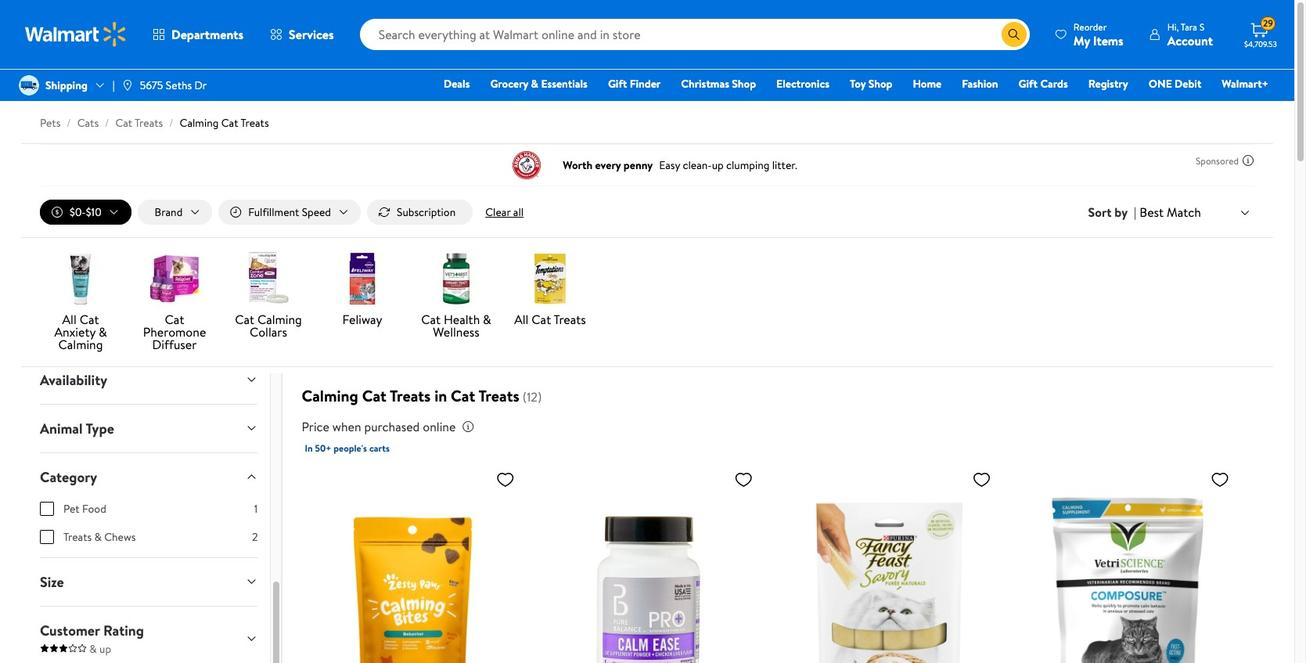 Task type: describe. For each thing, give the bounding box(es) containing it.
anxiety
[[54, 323, 96, 341]]

fulfillment speed
[[248, 204, 331, 220]]

grocery & essentials link
[[483, 75, 595, 92]]

grocery & essentials
[[490, 76, 588, 92]]

feliway link
[[322, 251, 403, 329]]

pets / cats / cat treats / calming cat treats
[[40, 115, 269, 131]]

pure balance pro+ calm ease cat powder, manage stress and anxiety, 30 servings image
[[543, 464, 759, 663]]

people's
[[334, 442, 367, 455]]

search icon image
[[1008, 28, 1021, 41]]

christmas
[[681, 76, 730, 92]]

animal type
[[40, 419, 114, 438]]

ad disclaimer and feedback image
[[1242, 154, 1255, 167]]

category group
[[40, 501, 258, 557]]

hi, tara s account
[[1168, 20, 1213, 49]]

& inside customer rating tab
[[90, 641, 97, 657]]

deals
[[444, 76, 470, 92]]

clear
[[486, 204, 511, 220]]

walmart+ link
[[1215, 75, 1276, 92]]

zesty paws calming bites, stress & anxiety relief supplement for cats, 30 count image
[[305, 464, 521, 663]]

2 / from the left
[[105, 115, 109, 131]]

(12)
[[523, 388, 542, 406]]

price
[[302, 418, 330, 435]]

calming up price on the left bottom of the page
[[302, 385, 358, 406]]

speed
[[302, 204, 331, 220]]

animal type tab
[[27, 405, 270, 452]]

pheromone
[[143, 323, 206, 341]]

gift for gift finder
[[608, 76, 627, 92]]

cat inside the cat pheromone diffuser
[[165, 311, 184, 328]]

 image for 5675 seths dr
[[121, 79, 134, 92]]

sort
[[1089, 204, 1112, 221]]

grocery
[[490, 76, 529, 92]]

all cat anxiety & calming link
[[40, 251, 121, 354]]

chews
[[104, 529, 136, 545]]

customer rating tab
[[27, 607, 270, 663]]

category button
[[27, 453, 270, 501]]

toy shop link
[[843, 75, 900, 92]]

in 50+ people's carts
[[305, 442, 390, 455]]

treats inside 'link'
[[554, 311, 586, 328]]

& right grocery
[[531, 76, 539, 92]]

& inside category group
[[94, 529, 102, 545]]

& inside cat health & wellness
[[483, 311, 491, 328]]

cat pheromone diffuser link
[[134, 251, 215, 354]]

pets link
[[40, 115, 61, 131]]

all
[[513, 204, 524, 220]]

animal type button
[[27, 405, 270, 452]]

sponsored
[[1196, 154, 1239, 167]]

subscription
[[397, 204, 456, 220]]

$4,709.53
[[1245, 38, 1277, 49]]

all cat treats link
[[510, 251, 591, 329]]

sort and filter section element
[[21, 187, 1274, 237]]

Walmart Site-Wide search field
[[360, 19, 1030, 50]]

all cat treats
[[514, 311, 586, 328]]

cat treats link
[[115, 115, 163, 131]]

cats link
[[77, 115, 99, 131]]

Search search field
[[360, 19, 1030, 50]]

all cat anxiety & calming
[[54, 311, 107, 353]]

reorder
[[1074, 20, 1107, 33]]

departments
[[171, 26, 244, 43]]

feliway
[[342, 311, 382, 328]]

type
[[86, 419, 114, 438]]

when
[[333, 418, 361, 435]]

walmart+
[[1222, 76, 1269, 92]]

seths
[[166, 77, 192, 93]]

& up
[[87, 641, 111, 657]]

christmas shop link
[[674, 75, 763, 92]]

1 / from the left
[[67, 115, 71, 131]]

match
[[1167, 203, 1202, 221]]

walmart image
[[25, 22, 127, 47]]

purina fancy feast savory puree naturals moist cat treats tube, with natural chicken in a demi-glace - 1.4 oz. box image
[[781, 464, 998, 663]]

all for all cat anxiety & calming
[[62, 311, 77, 328]]

wellness
[[433, 323, 480, 341]]

sort by |
[[1089, 204, 1137, 221]]

gift finder link
[[601, 75, 668, 92]]

availability tab
[[27, 356, 270, 404]]

cat calming collars link
[[228, 251, 309, 341]]

shipping
[[45, 77, 88, 93]]

up
[[99, 641, 111, 657]]

all cat treats image
[[522, 251, 579, 307]]

rating
[[103, 621, 144, 640]]

cat inside all cat anxiety & calming
[[80, 311, 99, 328]]

treats inside category group
[[63, 529, 92, 545]]

cat health & wellness
[[421, 311, 491, 341]]

toy
[[850, 76, 866, 92]]

$0-
[[70, 204, 86, 220]]

s
[[1200, 20, 1205, 33]]

clear all
[[486, 204, 524, 220]]

cat pheromone diffuser image
[[146, 251, 203, 307]]

subscription button
[[367, 200, 473, 225]]

customer rating
[[40, 621, 144, 640]]

debit
[[1175, 76, 1202, 92]]

cat inside cat calming collars
[[235, 311, 254, 328]]

electronics link
[[770, 75, 837, 92]]

home
[[913, 76, 942, 92]]



Task type: vqa. For each thing, say whether or not it's contained in the screenshot.
$116.12
no



Task type: locate. For each thing, give the bounding box(es) containing it.
0 horizontal spatial gift
[[608, 76, 627, 92]]

gift for gift cards
[[1019, 76, 1038, 92]]

shop for toy shop
[[869, 76, 893, 92]]

0 horizontal spatial |
[[113, 77, 115, 93]]

online
[[423, 418, 456, 435]]

category
[[40, 467, 97, 487]]

one debit link
[[1142, 75, 1209, 92]]

tara
[[1181, 20, 1198, 33]]

cat health & wellness link
[[416, 251, 497, 341]]

None checkbox
[[40, 530, 54, 544]]

customer
[[40, 621, 100, 640]]

0 horizontal spatial  image
[[19, 75, 39, 96]]

2
[[252, 529, 258, 545]]

cat calming collars image
[[240, 251, 297, 307]]

in
[[305, 442, 313, 455]]

1 shop from the left
[[732, 76, 756, 92]]

christmas shop
[[681, 76, 756, 92]]

health
[[444, 311, 480, 328]]

vetriscience composure for cats, calming behavior and anxiety support, chicken flavor, 30 soft chews image
[[1020, 464, 1236, 663]]

cat inside cat health & wellness
[[421, 311, 441, 328]]

& right health
[[483, 311, 491, 328]]

gift finder
[[608, 76, 661, 92]]

cat health & wellness image
[[428, 251, 485, 307]]

items
[[1094, 32, 1124, 49]]

all down the all cat treats image
[[514, 311, 529, 328]]

registry link
[[1082, 75, 1136, 92]]

all for all cat treats
[[514, 311, 529, 328]]

calming down cat calming collars image
[[257, 311, 302, 328]]

| right by
[[1134, 204, 1137, 221]]

size
[[40, 572, 64, 592]]

diffuser
[[152, 336, 197, 353]]

brand
[[155, 204, 183, 220]]

29
[[1263, 17, 1274, 30]]

add to favorites list, purina fancy feast savory puree naturals moist cat treats tube, with natural chicken in a demi-glace - 1.4 oz. box image
[[973, 470, 992, 489]]

finder
[[630, 76, 661, 92]]

/ right cat treats link
[[169, 115, 173, 131]]

gift cards
[[1019, 76, 1068, 92]]

account
[[1168, 32, 1213, 49]]

1 all from the left
[[62, 311, 77, 328]]

| inside sort and filter section element
[[1134, 204, 1137, 221]]

all inside all cat treats 'link'
[[514, 311, 529, 328]]

 image left shipping
[[19, 75, 39, 96]]

electronics
[[777, 76, 830, 92]]

cat pheromone diffuser
[[143, 311, 206, 353]]

| left 5675
[[113, 77, 115, 93]]

brand button
[[137, 200, 212, 225]]

add to favorites list, vetriscience composure for cats, calming behavior and anxiety support, chicken flavor, 30 soft chews image
[[1211, 470, 1230, 489]]

& inside all cat anxiety & calming
[[99, 323, 107, 341]]

in
[[435, 385, 447, 406]]

all cat anxiety & calming image
[[52, 251, 109, 307]]

 image for shipping
[[19, 75, 39, 96]]

gift left finder
[[608, 76, 627, 92]]

size tab
[[27, 558, 270, 606]]

gift left cards at the top
[[1019, 76, 1038, 92]]

deals link
[[437, 75, 477, 92]]

1 horizontal spatial |
[[1134, 204, 1137, 221]]

2 horizontal spatial /
[[169, 115, 173, 131]]

feliway image
[[334, 251, 391, 307]]

food
[[82, 501, 106, 516]]

1 horizontal spatial shop
[[869, 76, 893, 92]]

best match
[[1140, 203, 1202, 221]]

$0-$10
[[70, 204, 101, 220]]

&
[[531, 76, 539, 92], [483, 311, 491, 328], [99, 323, 107, 341], [94, 529, 102, 545], [90, 641, 97, 657]]

gift cards link
[[1012, 75, 1075, 92]]

registry
[[1089, 76, 1129, 92]]

pet
[[63, 501, 80, 516]]

add to favorites list, zesty paws calming bites, stress & anxiety relief supplement for cats, 30 count image
[[496, 470, 515, 489]]

add to favorites list, pure balance pro+ calm ease cat powder, manage stress and anxiety, 30 servings image
[[734, 470, 753, 489]]

animal
[[40, 419, 83, 438]]

home link
[[906, 75, 949, 92]]

& right anxiety
[[99, 323, 107, 341]]

1 vertical spatial |
[[1134, 204, 1137, 221]]

/ right pets on the left
[[67, 115, 71, 131]]

calming cat treats link
[[180, 115, 269, 131]]

legal information image
[[462, 420, 475, 433]]

2 shop from the left
[[869, 76, 893, 92]]

cat calming collars
[[235, 311, 302, 341]]

collars
[[250, 323, 287, 341]]

treats & chews
[[63, 529, 136, 545]]

none checkbox inside category group
[[40, 502, 54, 516]]

calming
[[180, 115, 219, 131], [257, 311, 302, 328], [58, 336, 103, 353], [302, 385, 358, 406]]

& left chews
[[94, 529, 102, 545]]

cats
[[77, 115, 99, 131]]

departments button
[[139, 16, 257, 53]]

all
[[62, 311, 77, 328], [514, 311, 529, 328]]

gift inside "link"
[[608, 76, 627, 92]]

0 horizontal spatial shop
[[732, 76, 756, 92]]

none checkbox inside category group
[[40, 530, 54, 544]]

$0-$10 button
[[40, 200, 131, 225]]

calming down "dr"
[[180, 115, 219, 131]]

services button
[[257, 16, 347, 53]]

availability button
[[27, 356, 270, 404]]

shop right the 'christmas'
[[732, 76, 756, 92]]

reorder my items
[[1074, 20, 1124, 49]]

by
[[1115, 204, 1128, 221]]

shop right the toy
[[869, 76, 893, 92]]

0 horizontal spatial /
[[67, 115, 71, 131]]

5675 seths dr
[[140, 77, 207, 93]]

1 horizontal spatial gift
[[1019, 76, 1038, 92]]

cat inside all cat treats 'link'
[[532, 311, 551, 328]]

 image left 5675
[[121, 79, 134, 92]]

carts
[[369, 442, 390, 455]]

my
[[1074, 32, 1091, 49]]

treats
[[135, 115, 163, 131], [241, 115, 269, 131], [554, 311, 586, 328], [390, 385, 431, 406], [479, 385, 520, 406], [63, 529, 92, 545]]

shop for christmas shop
[[732, 76, 756, 92]]

toy shop
[[850, 76, 893, 92]]

1 horizontal spatial  image
[[121, 79, 134, 92]]

3 / from the left
[[169, 115, 173, 131]]

/ right cats link
[[105, 115, 109, 131]]

1 horizontal spatial /
[[105, 115, 109, 131]]

2 gift from the left
[[1019, 76, 1038, 92]]

fashion
[[962, 76, 999, 92]]

1 horizontal spatial all
[[514, 311, 529, 328]]

pets
[[40, 115, 61, 131]]

None checkbox
[[40, 502, 54, 516]]

calming inside all cat anxiety & calming
[[58, 336, 103, 353]]

$10
[[86, 204, 101, 220]]

 image
[[19, 75, 39, 96], [121, 79, 134, 92]]

one
[[1149, 76, 1172, 92]]

calming inside cat calming collars
[[257, 311, 302, 328]]

fulfillment speed button
[[219, 200, 361, 225]]

dr
[[195, 77, 207, 93]]

essentials
[[541, 76, 588, 92]]

purchased
[[364, 418, 420, 435]]

fashion link
[[955, 75, 1006, 92]]

& left up
[[90, 641, 97, 657]]

pet food
[[63, 501, 106, 516]]

/
[[67, 115, 71, 131], [105, 115, 109, 131], [169, 115, 173, 131]]

0 vertical spatial |
[[113, 77, 115, 93]]

all down the all cat anxiety & calming image
[[62, 311, 77, 328]]

category tab
[[27, 453, 270, 501]]

calming up availability at the left bottom of page
[[58, 336, 103, 353]]

availability
[[40, 370, 107, 390]]

fulfillment
[[248, 204, 299, 220]]

all inside all cat anxiety & calming
[[62, 311, 77, 328]]

1 gift from the left
[[608, 76, 627, 92]]

1
[[254, 501, 258, 516]]

2 all from the left
[[514, 311, 529, 328]]

clear all button
[[479, 200, 530, 225]]

50+
[[315, 442, 331, 455]]

0 horizontal spatial all
[[62, 311, 77, 328]]



